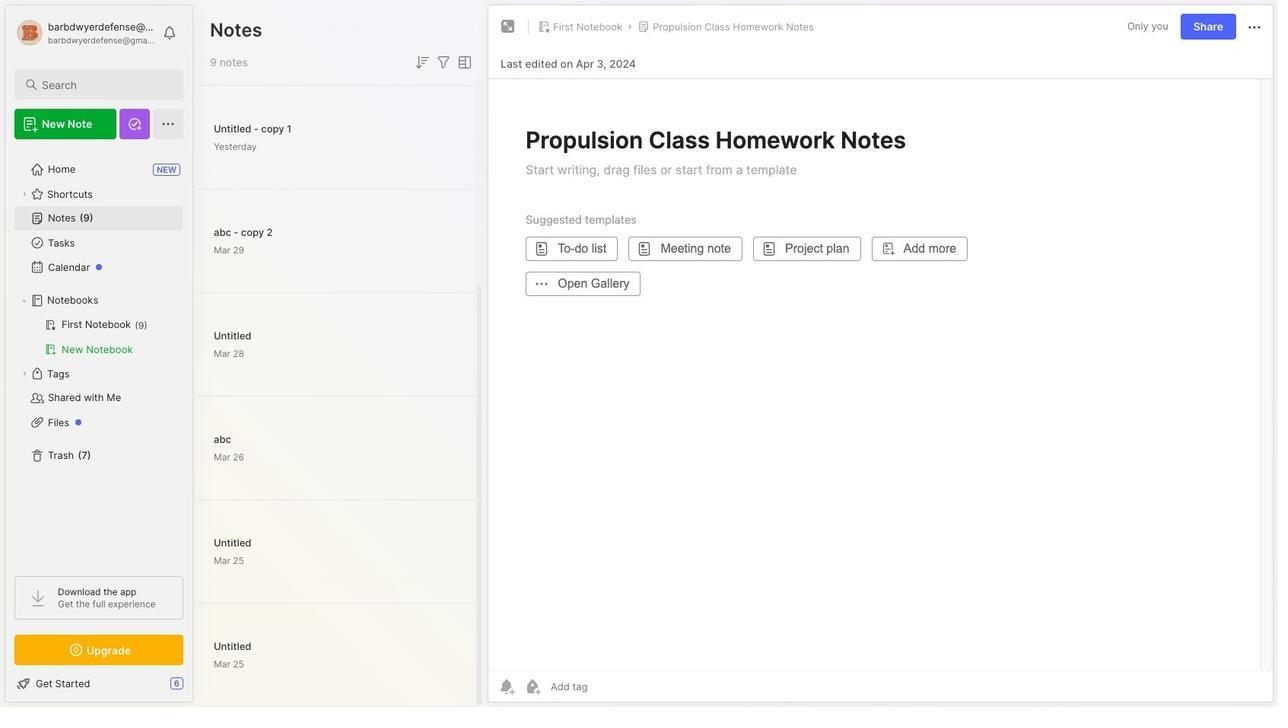 Task type: locate. For each thing, give the bounding box(es) containing it.
Account field
[[14, 18, 155, 48]]

tree
[[5, 148, 193, 563]]

add tag image
[[524, 677, 542, 696]]

Add filters field
[[435, 53, 453, 72]]

None search field
[[42, 75, 170, 94]]

group inside the main element
[[14, 313, 183, 362]]

Help and Learning task checklist field
[[5, 671, 193, 696]]

group
[[14, 313, 183, 362]]

expand notebooks image
[[20, 296, 29, 305]]

Add tag field
[[550, 680, 665, 693]]

note window element
[[488, 5, 1274, 706]]

tree inside the main element
[[5, 148, 193, 563]]

main element
[[0, 0, 198, 707]]



Task type: vqa. For each thing, say whether or not it's contained in the screenshot.
Note Editor text box
yes



Task type: describe. For each thing, give the bounding box(es) containing it.
expand tags image
[[20, 369, 29, 378]]

Search text field
[[42, 78, 170, 92]]

add filters image
[[435, 53, 453, 72]]

more actions image
[[1246, 18, 1264, 36]]

Sort options field
[[413, 53, 432, 72]]

Note Editor text field
[[489, 78, 1274, 671]]

View options field
[[453, 53, 474, 72]]

More actions field
[[1246, 17, 1264, 36]]

none search field inside the main element
[[42, 75, 170, 94]]

add a reminder image
[[498, 677, 516, 696]]

expand note image
[[499, 18, 518, 36]]



